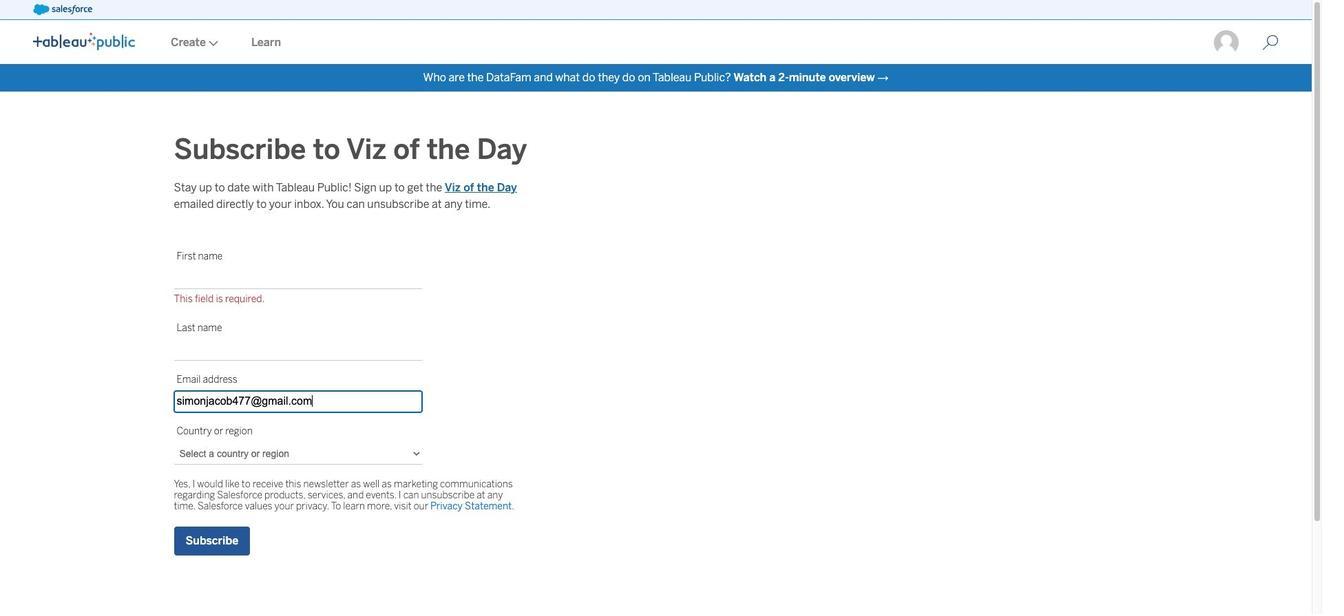 Task type: locate. For each thing, give the bounding box(es) containing it.
None text field
[[174, 340, 422, 361]]

None email field
[[174, 391, 422, 413]]

salesforce logo image
[[33, 4, 92, 15]]

None text field
[[174, 268, 422, 289]]



Task type: vqa. For each thing, say whether or not it's contained in the screenshot.
search input field
no



Task type: describe. For each thing, give the bounding box(es) containing it.
logo image
[[33, 32, 135, 50]]

create image
[[206, 41, 218, 46]]

jacob.simon6557 image
[[1213, 29, 1241, 57]]

go to search image
[[1246, 34, 1296, 51]]



